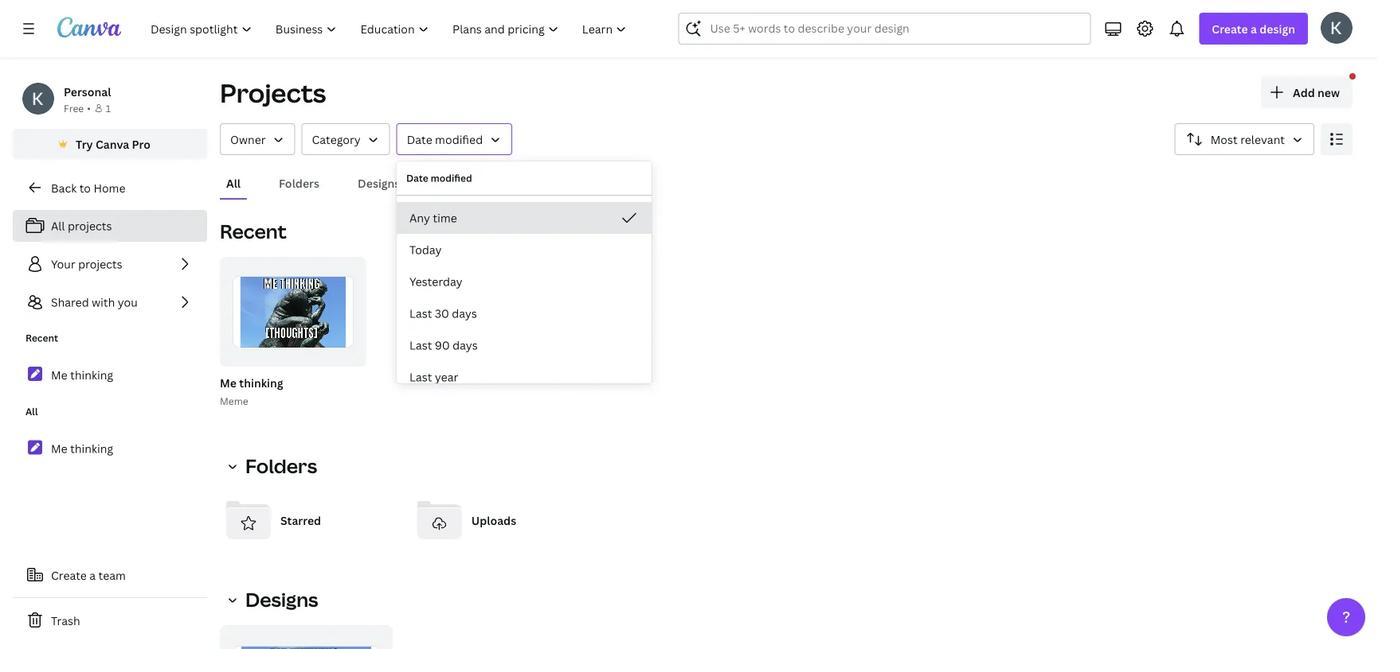 Task type: vqa. For each thing, say whether or not it's contained in the screenshot.
"Last 90 days" option at the bottom of page
yes



Task type: locate. For each thing, give the bounding box(es) containing it.
0 vertical spatial date
[[407, 132, 432, 147]]

relevant
[[1240, 132, 1285, 147]]

1 horizontal spatial a
[[1251, 21, 1257, 36]]

meme
[[220, 395, 248, 408]]

time
[[433, 211, 457, 226]]

last
[[409, 306, 432, 321], [409, 338, 432, 353], [409, 370, 432, 385]]

last 90 days option
[[397, 330, 652, 362]]

date modified up the time
[[406, 172, 472, 185]]

thinking inside the me thinking meme
[[239, 376, 283, 391]]

0 vertical spatial modified
[[435, 132, 483, 147]]

0 vertical spatial me thinking link
[[13, 358, 207, 392]]

1 horizontal spatial recent
[[220, 219, 287, 245]]

last inside "option"
[[409, 338, 432, 353]]

last 90 days button
[[397, 330, 652, 362]]

folders up starred
[[245, 454, 317, 480]]

me thinking link
[[13, 358, 207, 392], [13, 432, 207, 466]]

projects right your
[[78, 257, 122, 272]]

all projects link
[[13, 210, 207, 242]]

me for first me thinking link from the top of the page
[[51, 368, 67, 383]]

date up any at the left top of page
[[406, 172, 428, 185]]

0 vertical spatial days
[[452, 306, 477, 321]]

folders button
[[220, 451, 327, 483]]

projects inside 'link'
[[78, 257, 122, 272]]

1 vertical spatial all
[[51, 219, 65, 234]]

home
[[93, 180, 125, 196]]

0 horizontal spatial all
[[25, 405, 38, 419]]

designs inside button
[[358, 176, 400, 191]]

projects for your projects
[[78, 257, 122, 272]]

designs
[[358, 176, 400, 191], [245, 587, 318, 613]]

category
[[312, 132, 361, 147]]

recent down shared
[[25, 332, 58, 345]]

date
[[407, 132, 432, 147], [406, 172, 428, 185]]

1 vertical spatial folders
[[245, 454, 317, 480]]

folders down category
[[279, 176, 319, 191]]

owner
[[230, 132, 266, 147]]

all
[[226, 176, 241, 191], [51, 219, 65, 234], [25, 405, 38, 419]]

a for design
[[1251, 21, 1257, 36]]

create inside dropdown button
[[1212, 21, 1248, 36]]

folders
[[279, 176, 319, 191], [245, 454, 317, 480]]

0 vertical spatial me thinking
[[51, 368, 113, 383]]

add
[[1293, 85, 1315, 100]]

try canva pro button
[[13, 129, 207, 159]]

create left team
[[51, 568, 87, 583]]

1 vertical spatial date
[[406, 172, 428, 185]]

0 vertical spatial date modified
[[407, 132, 483, 147]]

days right 30
[[452, 306, 477, 321]]

1 vertical spatial projects
[[78, 257, 122, 272]]

thinking for 1st me thinking link from the bottom
[[70, 441, 113, 457]]

year
[[435, 370, 458, 385]]

2 vertical spatial last
[[409, 370, 432, 385]]

0 horizontal spatial create
[[51, 568, 87, 583]]

date modified
[[407, 132, 483, 147], [406, 172, 472, 185]]

create for create a design
[[1212, 21, 1248, 36]]

last left 90
[[409, 338, 432, 353]]

me thinking
[[51, 368, 113, 383], [51, 441, 113, 457]]

shared with you link
[[13, 287, 207, 319]]

2 me thinking from the top
[[51, 441, 113, 457]]

1 horizontal spatial designs
[[358, 176, 400, 191]]

pro
[[132, 137, 150, 152]]

projects down back to home
[[68, 219, 112, 234]]

your projects
[[51, 257, 122, 272]]

days
[[452, 306, 477, 321], [453, 338, 478, 353]]

1 me thinking from the top
[[51, 368, 113, 383]]

projects
[[68, 219, 112, 234], [78, 257, 122, 272]]

•
[[87, 102, 91, 115]]

0 vertical spatial create
[[1212, 21, 1248, 36]]

date modified up images "button"
[[407, 132, 483, 147]]

last year button
[[397, 362, 652, 393]]

1 last from the top
[[409, 306, 432, 321]]

None search field
[[678, 13, 1091, 45]]

date up images "button"
[[407, 132, 432, 147]]

1 vertical spatial me thinking link
[[13, 432, 207, 466]]

days inside "option"
[[453, 338, 478, 353]]

2 date from the top
[[406, 172, 428, 185]]

me
[[51, 368, 67, 383], [220, 376, 237, 391], [51, 441, 67, 457]]

modified up images
[[435, 132, 483, 147]]

create inside button
[[51, 568, 87, 583]]

0 vertical spatial all
[[226, 176, 241, 191]]

1 date from the top
[[407, 132, 432, 147]]

me thinking meme
[[220, 376, 283, 408]]

2 horizontal spatial all
[[226, 176, 241, 191]]

list
[[13, 210, 207, 319]]

me thinking button
[[220, 374, 283, 393]]

last for last 90 days
[[409, 338, 432, 353]]

1 horizontal spatial all
[[51, 219, 65, 234]]

last inside option
[[409, 306, 432, 321]]

free •
[[64, 102, 91, 115]]

0 horizontal spatial designs
[[245, 587, 318, 613]]

last for last year
[[409, 370, 432, 385]]

create
[[1212, 21, 1248, 36], [51, 568, 87, 583]]

recent
[[220, 219, 287, 245], [25, 332, 58, 345]]

0 horizontal spatial a
[[89, 568, 96, 583]]

starred
[[280, 513, 321, 529]]

folders inside dropdown button
[[245, 454, 317, 480]]

last 90 days
[[409, 338, 478, 353]]

last left 30
[[409, 306, 432, 321]]

1 vertical spatial a
[[89, 568, 96, 583]]

1 horizontal spatial create
[[1212, 21, 1248, 36]]

1 vertical spatial date modified
[[406, 172, 472, 185]]

1 vertical spatial designs
[[245, 587, 318, 613]]

0 vertical spatial projects
[[68, 219, 112, 234]]

folders inside button
[[279, 176, 319, 191]]

modified
[[435, 132, 483, 147], [431, 172, 472, 185]]

designs button
[[220, 585, 328, 617]]

days inside option
[[452, 306, 477, 321]]

1 vertical spatial create
[[51, 568, 87, 583]]

1 vertical spatial days
[[453, 338, 478, 353]]

yesterday option
[[397, 266, 652, 298]]

date modified inside button
[[407, 132, 483, 147]]

modified inside button
[[435, 132, 483, 147]]

recent down all button
[[220, 219, 287, 245]]

0 vertical spatial last
[[409, 306, 432, 321]]

2 date modified from the top
[[406, 172, 472, 185]]

to
[[79, 180, 91, 196]]

0 horizontal spatial recent
[[25, 332, 58, 345]]

create a design button
[[1199, 13, 1308, 45]]

last year
[[409, 370, 458, 385]]

3 last from the top
[[409, 370, 432, 385]]

1 vertical spatial me thinking
[[51, 441, 113, 457]]

1 vertical spatial last
[[409, 338, 432, 353]]

list box
[[397, 202, 652, 393]]

0 vertical spatial designs
[[358, 176, 400, 191]]

last inside button
[[409, 370, 432, 385]]

try canva pro
[[76, 137, 150, 152]]

any time option
[[397, 202, 652, 234]]

Category button
[[302, 123, 390, 155]]

Date modified button
[[396, 123, 512, 155]]

most relevant
[[1211, 132, 1285, 147]]

a inside create a design dropdown button
[[1251, 21, 1257, 36]]

1 date modified from the top
[[407, 132, 483, 147]]

your
[[51, 257, 75, 272]]

free
[[64, 102, 84, 115]]

a left team
[[89, 568, 96, 583]]

create left design
[[1212, 21, 1248, 36]]

canva
[[96, 137, 129, 152]]

me for 1st me thinking link from the bottom
[[51, 441, 67, 457]]

0 vertical spatial a
[[1251, 21, 1257, 36]]

Owner button
[[220, 123, 295, 155]]

thinking
[[70, 368, 113, 383], [239, 376, 283, 391], [70, 441, 113, 457]]

trash
[[51, 614, 80, 629]]

last left year
[[409, 370, 432, 385]]

2 last from the top
[[409, 338, 432, 353]]

a
[[1251, 21, 1257, 36], [89, 568, 96, 583]]

a inside "create a team" button
[[89, 568, 96, 583]]

a left design
[[1251, 21, 1257, 36]]

modified down date modified button
[[431, 172, 472, 185]]

0 vertical spatial folders
[[279, 176, 319, 191]]

with
[[92, 295, 115, 310]]

create a team button
[[13, 560, 207, 592]]

last 30 days
[[409, 306, 477, 321]]

projects
[[220, 76, 326, 110]]

all inside button
[[226, 176, 241, 191]]

days right 90
[[453, 338, 478, 353]]

all for all button
[[226, 176, 241, 191]]



Task type: describe. For each thing, give the bounding box(es) containing it.
projects for all projects
[[68, 219, 112, 234]]

your projects link
[[13, 249, 207, 280]]

1 vertical spatial recent
[[25, 332, 58, 345]]

most
[[1211, 132, 1238, 147]]

create a team
[[51, 568, 126, 583]]

all for all projects
[[51, 219, 65, 234]]

date inside button
[[407, 132, 432, 147]]

yesterday button
[[397, 266, 652, 298]]

2 me thinking link from the top
[[13, 432, 207, 466]]

top level navigation element
[[140, 13, 640, 45]]

create for create a team
[[51, 568, 87, 583]]

me thinking for first me thinking link from the top of the page
[[51, 368, 113, 383]]

any time
[[409, 211, 457, 226]]

yesterday
[[409, 274, 462, 290]]

1 vertical spatial modified
[[431, 172, 472, 185]]

back
[[51, 180, 77, 196]]

add new button
[[1261, 76, 1353, 108]]

last for last 30 days
[[409, 306, 432, 321]]

Sort by button
[[1175, 123, 1314, 155]]

all button
[[220, 168, 247, 198]]

all projects
[[51, 219, 112, 234]]

me inside the me thinking meme
[[220, 376, 237, 391]]

1
[[106, 102, 111, 115]]

team
[[98, 568, 126, 583]]

shared with you
[[51, 295, 138, 310]]

new
[[1318, 85, 1340, 100]]

uploads link
[[411, 492, 589, 550]]

trash link
[[13, 605, 207, 637]]

today option
[[397, 234, 652, 266]]

days for last 90 days
[[453, 338, 478, 353]]

back to home
[[51, 180, 125, 196]]

try
[[76, 137, 93, 152]]

uploads
[[471, 513, 516, 529]]

shared
[[51, 295, 89, 310]]

thinking for first me thinking link from the top of the page
[[70, 368, 113, 383]]

last year option
[[397, 362, 652, 393]]

images
[[438, 176, 477, 191]]

last 30 days option
[[397, 298, 652, 330]]

personal
[[64, 84, 111, 99]]

90
[[435, 338, 450, 353]]

any time button
[[397, 202, 652, 234]]

add new
[[1293, 85, 1340, 100]]

designs inside dropdown button
[[245, 587, 318, 613]]

back to home link
[[13, 172, 207, 204]]

images button
[[432, 168, 483, 198]]

last 30 days button
[[397, 298, 652, 330]]

days for last 30 days
[[452, 306, 477, 321]]

2 vertical spatial all
[[25, 405, 38, 419]]

a for team
[[89, 568, 96, 583]]

you
[[118, 295, 138, 310]]

0 vertical spatial recent
[[220, 219, 287, 245]]

me thinking for 1st me thinking link from the bottom
[[51, 441, 113, 457]]

create a design
[[1212, 21, 1295, 36]]

any
[[409, 211, 430, 226]]

1 me thinking link from the top
[[13, 358, 207, 392]]

list containing all projects
[[13, 210, 207, 319]]

Search search field
[[710, 14, 1059, 44]]

30
[[435, 306, 449, 321]]

today button
[[397, 234, 652, 266]]

list box containing any time
[[397, 202, 652, 393]]

today
[[409, 243, 442, 258]]

folders button
[[272, 168, 326, 198]]

kendall parks image
[[1321, 12, 1353, 44]]

starred link
[[220, 492, 398, 550]]

design
[[1260, 21, 1295, 36]]

designs button
[[351, 168, 406, 198]]



